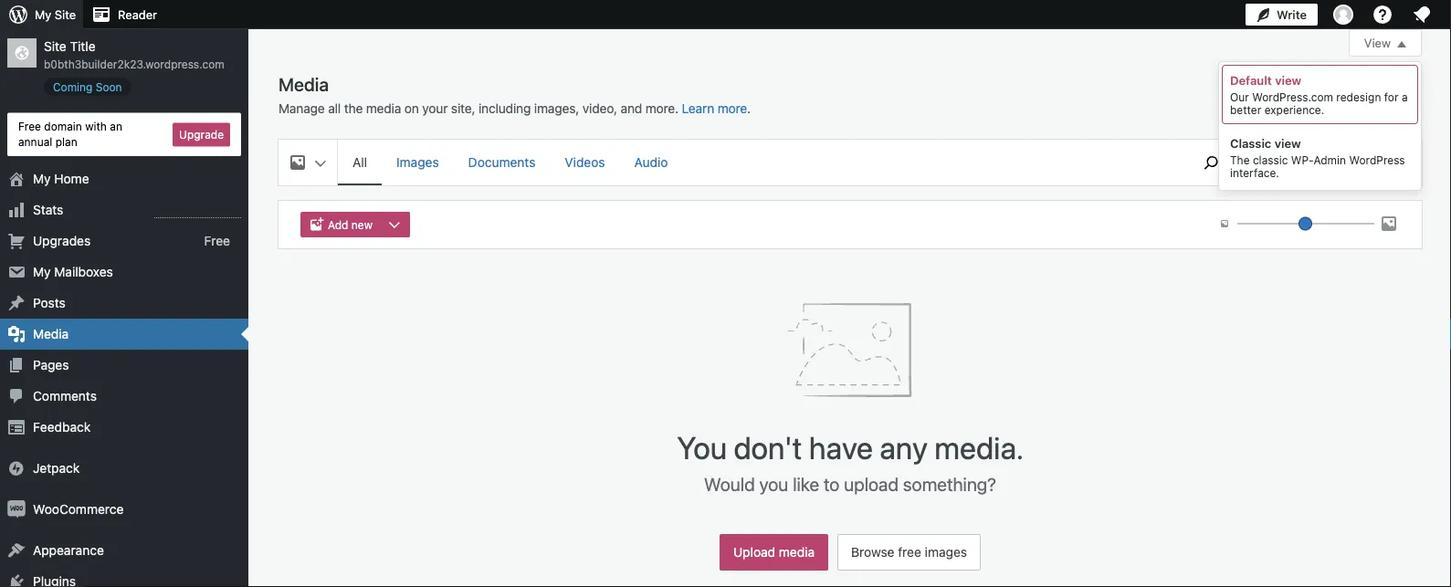 Task type: describe. For each thing, give the bounding box(es) containing it.
media.
[[935, 429, 1024, 465]]

reader link
[[83, 0, 164, 29]]

more.
[[646, 101, 679, 116]]

upload
[[734, 545, 776, 560]]

my mailboxes link
[[0, 257, 248, 288]]

gb
[[1300, 161, 1316, 174]]

view button
[[1349, 29, 1422, 57]]

write link
[[1246, 0, 1318, 29]]

default view our wordpress.com redesign for a better experience.
[[1231, 73, 1408, 116]]

view
[[1365, 36, 1391, 50]]

all link
[[338, 140, 382, 184]]

my site
[[35, 8, 76, 21]]

used
[[1319, 161, 1345, 174]]

wordpress.com
[[1253, 91, 1334, 103]]

something?
[[903, 473, 997, 495]]

reader
[[118, 8, 157, 21]]

view for classic view
[[1275, 136, 1301, 150]]

site,
[[451, 101, 475, 116]]

would
[[704, 473, 755, 495]]

and
[[621, 101, 642, 116]]

our
[[1231, 91, 1250, 103]]

soon
[[96, 80, 122, 93]]

have
[[809, 429, 873, 465]]

an
[[110, 120, 122, 133]]

free for free domain with an annual plan
[[18, 120, 41, 133]]

img image for jetpack
[[7, 460, 26, 478]]

documents
[[468, 155, 536, 170]]

upload media
[[734, 545, 815, 560]]

audio
[[635, 155, 668, 170]]

on
[[405, 101, 419, 116]]

don't
[[734, 429, 802, 465]]

images link
[[382, 140, 454, 184]]

learn more link
[[682, 101, 747, 116]]

feedback link
[[0, 412, 248, 443]]

coming soon
[[53, 80, 122, 93]]

site inside site title b0bth3builder2k23.wordpress.com
[[44, 39, 66, 54]]

1
[[1292, 161, 1297, 174]]

pages link
[[0, 350, 248, 381]]

default
[[1231, 73, 1272, 87]]

my home link
[[0, 164, 248, 195]]

any
[[880, 429, 928, 465]]

admin
[[1314, 154, 1347, 166]]

all
[[353, 155, 367, 170]]

.
[[747, 101, 751, 116]]

upgrade inside you don't have any media. 'main content'
[[1356, 161, 1400, 174]]

upgrade button
[[173, 123, 230, 146]]

coming
[[53, 80, 93, 93]]

jetpack
[[33, 461, 80, 476]]

upload
[[844, 473, 899, 495]]

help image
[[1372, 4, 1394, 26]]

write
[[1277, 8, 1307, 21]]

your
[[422, 101, 448, 116]]

you don't have any media. main content
[[279, 29, 1422, 580]]

woocommerce
[[33, 502, 124, 517]]

open image
[[1398, 41, 1407, 48]]

of
[[1278, 161, 1289, 174]]

add
[[328, 218, 348, 231]]

better
[[1231, 103, 1262, 116]]

audio link
[[620, 140, 683, 184]]

domain
[[44, 120, 82, 133]]

my for my home
[[33, 171, 51, 186]]

1 vertical spatial media
[[779, 545, 815, 560]]

upgrade inside button
[[179, 128, 224, 141]]

b0bth3builder2k23.wordpress.com
[[44, 58, 224, 71]]

images
[[925, 545, 967, 560]]

wordpress
[[1350, 154, 1406, 166]]

media manage all the media on your site, including images, video, and more. learn more .
[[279, 73, 751, 116]]

the
[[1231, 154, 1250, 166]]

manage your notifications image
[[1411, 4, 1433, 26]]

title
[[70, 39, 96, 54]]

my for my site
[[35, 8, 51, 21]]

media link
[[0, 319, 248, 350]]

documents link
[[454, 140, 550, 184]]

highest hourly views 0 image
[[154, 207, 241, 218]]

you don't have any media. would you like to upload something?
[[677, 429, 1024, 495]]

with
[[85, 120, 107, 133]]

experience.
[[1265, 103, 1325, 116]]

videos link
[[550, 140, 620, 184]]

upgrades
[[33, 233, 91, 249]]



Task type: locate. For each thing, give the bounding box(es) containing it.
media inside media manage all the media on your site, including images, video, and more. learn more .
[[366, 101, 401, 116]]

media for media manage all the media on your site, including images, video, and more. learn more .
[[279, 73, 329, 95]]

you
[[760, 473, 789, 495]]

media inside media manage all the media on your site, including images, video, and more. learn more .
[[279, 73, 329, 95]]

view
[[1275, 73, 1302, 87], [1275, 136, 1301, 150]]

img image inside jetpack link
[[7, 460, 26, 478]]

2 vertical spatial my
[[33, 265, 51, 280]]

mailboxes
[[54, 265, 113, 280]]

wp-
[[1291, 154, 1314, 166]]

0 vertical spatial upgrade
[[179, 128, 224, 141]]

add new group
[[301, 212, 417, 238]]

img image for woocommerce
[[7, 501, 26, 519]]

comments
[[33, 389, 97, 404]]

0% of 1 gb used
[[1257, 161, 1345, 174]]

img image inside "woocommerce" link
[[7, 501, 26, 519]]

1 horizontal spatial free
[[204, 233, 230, 248]]

appearance
[[33, 543, 104, 558]]

my up posts
[[33, 265, 51, 280]]

img image
[[7, 460, 26, 478], [7, 501, 26, 519]]

a
[[1402, 91, 1408, 103]]

upgrade right used
[[1356, 161, 1400, 174]]

1 vertical spatial view
[[1275, 136, 1301, 150]]

media up pages
[[33, 327, 69, 342]]

stats link
[[0, 195, 248, 226]]

videos
[[565, 155, 605, 170]]

1 vertical spatial free
[[204, 233, 230, 248]]

0 horizontal spatial upgrade
[[179, 128, 224, 141]]

menu containing all
[[338, 140, 1180, 185]]

free
[[18, 120, 41, 133], [204, 233, 230, 248]]

free domain with an annual plan
[[18, 120, 122, 148]]

you
[[677, 429, 727, 465]]

learn more
[[682, 101, 747, 116]]

1 vertical spatial upgrade
[[1356, 161, 1400, 174]]

annual plan
[[18, 135, 77, 148]]

1 horizontal spatial media
[[279, 73, 329, 95]]

free
[[898, 545, 922, 560]]

my profile image
[[1334, 5, 1354, 25]]

0%
[[1257, 161, 1275, 174]]

img image left woocommerce
[[7, 501, 26, 519]]

free down the highest hourly views 0 image
[[204, 233, 230, 248]]

my left 'reader' link
[[35, 8, 51, 21]]

view inside classic view the classic wp-admin wordpress interface.
[[1275, 136, 1301, 150]]

0 vertical spatial img image
[[7, 460, 26, 478]]

for
[[1385, 91, 1399, 103]]

manage
[[279, 101, 325, 116]]

posts link
[[0, 288, 248, 319]]

video,
[[583, 101, 617, 116]]

home
[[54, 171, 89, 186]]

1 horizontal spatial upgrade
[[1356, 161, 1400, 174]]

menu
[[338, 140, 1180, 185]]

1 horizontal spatial media
[[779, 545, 815, 560]]

1 img image from the top
[[7, 460, 26, 478]]

none search field inside you don't have any media. 'main content'
[[1189, 140, 1235, 185]]

stats
[[33, 202, 63, 217]]

jetpack link
[[0, 453, 248, 484]]

0 horizontal spatial media
[[33, 327, 69, 342]]

my home
[[33, 171, 89, 186]]

media
[[366, 101, 401, 116], [779, 545, 815, 560]]

1 vertical spatial site
[[44, 39, 66, 54]]

None range field
[[1238, 216, 1375, 232]]

comments link
[[0, 381, 248, 412]]

all
[[328, 101, 341, 116]]

browse free images
[[851, 545, 967, 560]]

site title b0bth3builder2k23.wordpress.com
[[44, 39, 224, 71]]

menu inside you don't have any media. 'main content'
[[338, 140, 1180, 185]]

img image left jetpack
[[7, 460, 26, 478]]

media for media
[[33, 327, 69, 342]]

woocommerce link
[[0, 494, 248, 525]]

classic
[[1253, 154, 1288, 166]]

0 vertical spatial free
[[18, 120, 41, 133]]

view up wordpress.com
[[1275, 73, 1302, 87]]

browse free images button
[[838, 534, 981, 571]]

0 vertical spatial view
[[1275, 73, 1302, 87]]

site left title at the top left
[[44, 39, 66, 54]]

2 img image from the top
[[7, 501, 26, 519]]

classic
[[1231, 136, 1272, 150]]

feedback
[[33, 420, 91, 435]]

my mailboxes
[[33, 265, 113, 280]]

None search field
[[1189, 140, 1235, 185]]

including
[[479, 101, 531, 116]]

the
[[344, 101, 363, 116]]

like
[[793, 473, 820, 495]]

add new
[[328, 218, 373, 231]]

1 vertical spatial img image
[[7, 501, 26, 519]]

0 horizontal spatial media
[[366, 101, 401, 116]]

browse
[[851, 545, 895, 560]]

site up title at the top left
[[55, 8, 76, 21]]

pages
[[33, 358, 69, 373]]

classic view the classic wp-admin wordpress interface.
[[1231, 136, 1406, 179]]

media right the upload
[[779, 545, 815, 560]]

images,
[[534, 101, 579, 116]]

my for my mailboxes
[[33, 265, 51, 280]]

media up manage
[[279, 73, 329, 95]]

my left home
[[33, 171, 51, 186]]

my site link
[[0, 0, 83, 29]]

1 vertical spatial my
[[33, 171, 51, 186]]

0 vertical spatial my
[[35, 8, 51, 21]]

interface.
[[1231, 166, 1280, 179]]

view up wp-
[[1275, 136, 1301, 150]]

upgrade up the highest hourly views 0 image
[[179, 128, 224, 141]]

0 vertical spatial site
[[55, 8, 76, 21]]

view inside default view our wordpress.com redesign for a better experience.
[[1275, 73, 1302, 87]]

open search image
[[1189, 152, 1235, 174]]

media left on
[[366, 101, 401, 116]]

1 vertical spatial media
[[33, 327, 69, 342]]

0 horizontal spatial free
[[18, 120, 41, 133]]

free up annual plan
[[18, 120, 41, 133]]

free inside free domain with an annual plan
[[18, 120, 41, 133]]

my
[[35, 8, 51, 21], [33, 171, 51, 186], [33, 265, 51, 280]]

0 vertical spatial media
[[366, 101, 401, 116]]

none range field inside you don't have any media. 'main content'
[[1238, 216, 1375, 232]]

view for default view
[[1275, 73, 1302, 87]]

new
[[352, 218, 373, 231]]

free for free
[[204, 233, 230, 248]]

to
[[824, 473, 840, 495]]

images
[[397, 155, 439, 170]]

posts
[[33, 296, 66, 311]]

redesign
[[1337, 91, 1382, 103]]

0 vertical spatial media
[[279, 73, 329, 95]]



Task type: vqa. For each thing, say whether or not it's contained in the screenshot.
"option"
no



